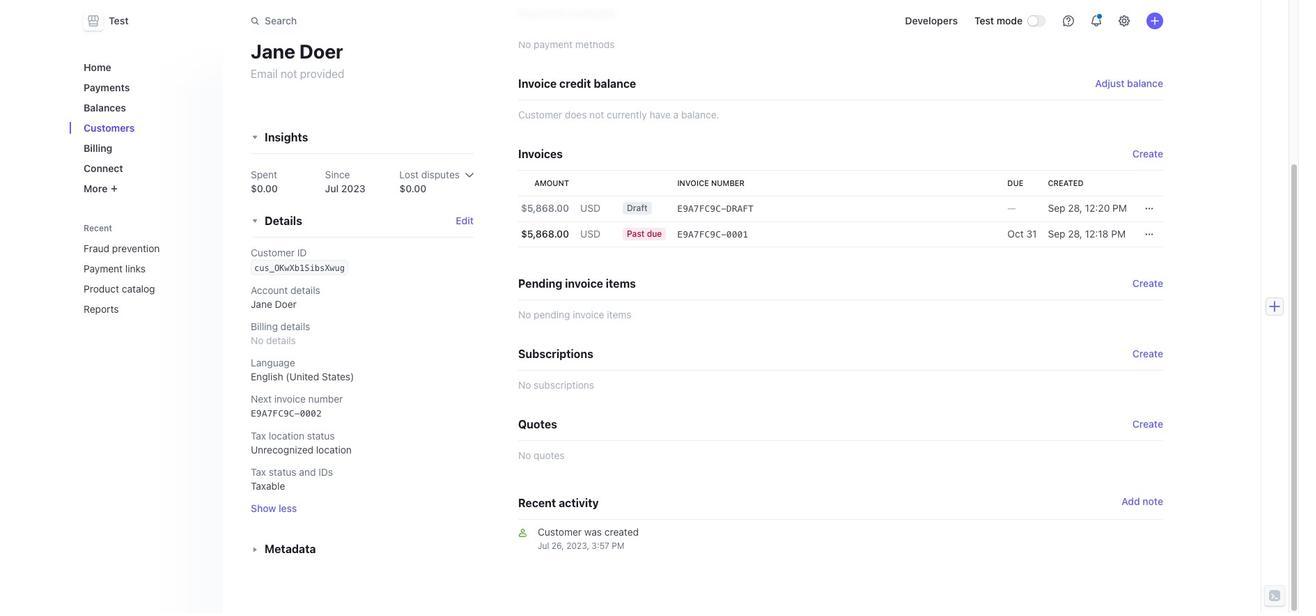 Task type: locate. For each thing, give the bounding box(es) containing it.
no up language
[[251, 335, 264, 346]]

status up taxable
[[269, 466, 297, 478]]

due
[[1008, 178, 1024, 187]]

pending
[[519, 277, 563, 290]]

usd left "draft"
[[581, 202, 601, 214]]

0 vertical spatial invoice
[[565, 277, 604, 290]]

recent for recent activity
[[519, 497, 556, 510]]

tax up unrecognized
[[251, 430, 266, 442]]

1 vertical spatial usd
[[581, 228, 601, 240]]

add inside button
[[1122, 496, 1141, 507]]

reports
[[84, 303, 119, 315]]

1 horizontal spatial status
[[307, 430, 335, 442]]

28, left 12:20
[[1069, 202, 1083, 214]]

1 vertical spatial recent
[[519, 497, 556, 510]]

0 horizontal spatial recent
[[84, 223, 112, 233]]

0 horizontal spatial add
[[1122, 496, 1141, 507]]

2 28, from the top
[[1069, 228, 1083, 240]]

12:20
[[1086, 202, 1111, 214]]

$5,868.00 link for oct 31
[[519, 222, 575, 247]]

recent element
[[70, 237, 223, 321]]

1 vertical spatial invoice
[[678, 178, 709, 187]]

svg image
[[1146, 205, 1154, 213], [1146, 230, 1154, 239]]

credit
[[560, 77, 591, 90]]

no
[[519, 38, 531, 50], [519, 309, 531, 321], [251, 335, 264, 346], [519, 379, 531, 391], [519, 450, 531, 461]]

jane inside account details jane doer
[[251, 298, 272, 310]]

details inside account details jane doer
[[291, 284, 320, 296]]

0 vertical spatial add
[[1146, 7, 1164, 19]]

methods down payment methods
[[576, 38, 615, 50]]

pin to navigation image for reports
[[199, 304, 210, 315]]

0 vertical spatial doer
[[300, 39, 343, 62]]

customer inside customer was created jul 26, 2023, 3:57 pm
[[538, 526, 582, 538]]

doer up provided
[[300, 39, 343, 62]]

1 vertical spatial pin to navigation image
[[199, 263, 210, 274]]

e9a7fc9c- down invoice number
[[678, 204, 727, 214]]

0 vertical spatial usd
[[581, 202, 601, 214]]

0 vertical spatial status
[[307, 430, 335, 442]]

invoice up no pending invoice items
[[565, 277, 604, 290]]

0 horizontal spatial invoice
[[519, 77, 557, 90]]

0 vertical spatial number
[[712, 178, 745, 187]]

test up "home"
[[109, 15, 129, 26]]

0 vertical spatial pin to navigation image
[[199, 283, 210, 294]]

no for payment methods
[[519, 38, 531, 50]]

fraud prevention
[[84, 243, 160, 254]]

sep down created
[[1049, 202, 1066, 214]]

number up draft
[[712, 178, 745, 187]]

1 vertical spatial sep
[[1049, 228, 1066, 240]]

taxable
[[251, 480, 285, 492]]

customer does not currently have a balance.
[[519, 109, 720, 121]]

tax location status unrecognized location
[[251, 430, 352, 456]]

details up language
[[266, 335, 296, 346]]

pin to navigation image
[[199, 283, 210, 294], [199, 304, 210, 315]]

$0.00
[[251, 183, 278, 194], [400, 183, 427, 194]]

1 horizontal spatial not
[[590, 109, 604, 121]]

0 vertical spatial not
[[281, 67, 297, 80]]

customer was created jul 26, 2023, 3:57 pm
[[538, 526, 639, 551]]

2 create button from the top
[[1133, 347, 1164, 361]]

2 jane from the top
[[251, 298, 272, 310]]

0 horizontal spatial number
[[309, 393, 343, 405]]

billing details no details
[[251, 321, 310, 346]]

1 vertical spatial customers
[[84, 122, 135, 134]]

Search search field
[[243, 8, 636, 34]]

0 horizontal spatial customers link
[[78, 116, 212, 139]]

1 28, from the top
[[1069, 202, 1083, 214]]

pin to navigation image
[[199, 243, 210, 254], [199, 263, 210, 274]]

1 $5,868.00 from the top
[[521, 202, 569, 214]]

add left note
[[1122, 496, 1141, 507]]

tax status and ids taxable
[[251, 466, 333, 492]]

1 vertical spatial 28,
[[1069, 228, 1083, 240]]

0 horizontal spatial jul
[[325, 183, 339, 194]]

0 vertical spatial sep
[[1049, 202, 1066, 214]]

$5,868.00 link
[[519, 196, 575, 222], [519, 222, 575, 247]]

0 vertical spatial details
[[291, 284, 320, 296]]

no left payment
[[519, 38, 531, 50]]

jane down 'account'
[[251, 298, 272, 310]]

pin to navigation image for product catalog
[[199, 283, 210, 294]]

create button for subscriptions
[[1133, 347, 1164, 361]]

tax inside tax status and ids taxable
[[251, 466, 266, 478]]

usd link for —
[[575, 196, 606, 222]]

1 horizontal spatial invoice
[[678, 178, 709, 187]]

methods up the no payment methods
[[569, 7, 616, 20]]

2 vertical spatial e9a7fc9c-
[[251, 408, 300, 419]]

product catalog link
[[78, 277, 192, 300]]

1 usd from the top
[[581, 202, 601, 214]]

svg image for sep 28, 12:18 pm
[[1146, 230, 1154, 239]]

payment links link
[[78, 257, 192, 280]]

1 horizontal spatial billing
[[251, 321, 278, 332]]

customers link up email
[[251, 21, 302, 33]]

2 vertical spatial invoice
[[274, 393, 306, 405]]

0 horizontal spatial $0.00
[[251, 183, 278, 194]]

e9a7fc9c-draft
[[678, 204, 754, 214]]

usd link left past
[[575, 222, 606, 247]]

1 vertical spatial details
[[281, 321, 310, 332]]

customers up email
[[251, 21, 302, 33]]

customers
[[251, 21, 302, 33], [84, 122, 135, 134]]

customer up 26,
[[538, 526, 582, 538]]

create button
[[1133, 277, 1164, 291], [1133, 347, 1164, 361]]

1 horizontal spatial number
[[712, 178, 745, 187]]

0 vertical spatial pin to navigation image
[[199, 243, 210, 254]]

doer inside account details jane doer
[[275, 298, 297, 310]]

e9a7fc9c-0001
[[678, 229, 749, 240]]

2023,
[[567, 541, 590, 551]]

customers inside customers jane doer email not provided
[[251, 21, 302, 33]]

details down cus_okwxb1sibsxwug
[[291, 284, 320, 296]]

31
[[1027, 228, 1037, 240]]

status down the 0002
[[307, 430, 335, 442]]

usd link
[[575, 196, 606, 222], [575, 222, 606, 247]]

1 vertical spatial pm
[[1112, 228, 1126, 240]]

e9a7fc9c- down e9a7fc9c-draft
[[678, 229, 727, 240]]

0 vertical spatial create button
[[1133, 277, 1164, 291]]

items
[[606, 277, 636, 290], [607, 309, 632, 321]]

quotes
[[519, 418, 558, 431]]

no left pending
[[519, 309, 531, 321]]

2023
[[341, 183, 366, 194]]

lost disputes
[[400, 169, 460, 181]]

2 svg image from the top
[[1146, 230, 1154, 239]]

1 vertical spatial e9a7fc9c-
[[678, 229, 727, 240]]

add for add note
[[1122, 496, 1141, 507]]

$5,868.00 link down amount at top
[[519, 196, 575, 222]]

1 balance from the left
[[594, 77, 637, 90]]

1 horizontal spatial customers
[[251, 21, 302, 33]]

2 $0.00 from the left
[[400, 183, 427, 194]]

create
[[1133, 148, 1164, 160], [1133, 277, 1164, 289], [1133, 348, 1164, 360], [1133, 418, 1164, 430]]

1 create button from the top
[[1133, 277, 1164, 291]]

1 vertical spatial create button
[[1133, 347, 1164, 361]]

0 horizontal spatial doer
[[275, 298, 297, 310]]

lost
[[400, 169, 419, 181]]

0 vertical spatial customers link
[[251, 21, 302, 33]]

recent left activity
[[519, 497, 556, 510]]

billing for billing
[[84, 142, 112, 154]]

status inside tax status and ids taxable
[[269, 466, 297, 478]]

details down account details jane doer
[[281, 321, 310, 332]]

0 vertical spatial $5,868.00
[[521, 202, 569, 214]]

$0.00 down "spent"
[[251, 183, 278, 194]]

adjust balance
[[1096, 77, 1164, 89]]

2 create link from the top
[[1133, 418, 1164, 431]]

28, for 12:20
[[1069, 202, 1083, 214]]

sep right "31" on the right top
[[1049, 228, 1066, 240]]

$0.00 down "lost"
[[400, 183, 427, 194]]

sep 28, 12:18 pm
[[1049, 228, 1126, 240]]

1 horizontal spatial $0.00
[[400, 183, 427, 194]]

no for pending invoice items
[[519, 309, 531, 321]]

balance
[[594, 77, 637, 90], [1128, 77, 1164, 89]]

$5,868.00 down amount at top
[[521, 202, 569, 214]]

location up unrecognized
[[269, 430, 305, 442]]

1 vertical spatial $5,868.00
[[521, 228, 569, 240]]

0 horizontal spatial not
[[281, 67, 297, 80]]

recent up fraud
[[84, 223, 112, 233]]

jul down since
[[325, 183, 339, 194]]

0 vertical spatial jul
[[325, 183, 339, 194]]

1 $0.00 from the left
[[251, 183, 278, 194]]

svg image right the 12:18
[[1146, 230, 1154, 239]]

payment up payment
[[519, 7, 566, 20]]

0 vertical spatial recent
[[84, 223, 112, 233]]

2 sep from the top
[[1049, 228, 1066, 240]]

1 vertical spatial billing
[[251, 321, 278, 332]]

test inside test button
[[109, 15, 129, 26]]

balance right adjust
[[1128, 77, 1164, 89]]

more button
[[78, 177, 212, 200]]

0 horizontal spatial location
[[269, 430, 305, 442]]

1 $5,868.00 link from the top
[[519, 196, 575, 222]]

0 vertical spatial pm
[[1113, 202, 1128, 214]]

invoice for invoice credit balance
[[519, 77, 557, 90]]

balance inside button
[[1128, 77, 1164, 89]]

svg image right 12:20
[[1146, 205, 1154, 213]]

0 horizontal spatial test
[[109, 15, 129, 26]]

tax inside tax location status unrecognized location
[[251, 430, 266, 442]]

1 vertical spatial customer
[[251, 247, 295, 259]]

2 test from the left
[[975, 15, 995, 26]]

1 tax from the top
[[251, 430, 266, 442]]

invoice
[[519, 77, 557, 90], [678, 178, 709, 187]]

customer left id
[[251, 247, 295, 259]]

create for create button corresponding to subscriptions
[[1133, 348, 1164, 360]]

no quotes
[[519, 450, 565, 461]]

0 horizontal spatial balance
[[594, 77, 637, 90]]

1 vertical spatial add
[[1122, 496, 1141, 507]]

since jul 2023
[[325, 169, 366, 194]]

doer down 'account'
[[275, 298, 297, 310]]

$5,868.00 up pending
[[521, 228, 569, 240]]

1 vertical spatial payment
[[84, 263, 123, 275]]

1 sep from the top
[[1049, 202, 1066, 214]]

tax up taxable
[[251, 466, 266, 478]]

2 create from the top
[[1133, 277, 1164, 289]]

payment inside recent element
[[84, 263, 123, 275]]

customer inside customer id cus_okwxb1sibsxwug
[[251, 247, 295, 259]]

$5,868.00 for —
[[521, 202, 569, 214]]

1 horizontal spatial add
[[1146, 7, 1164, 19]]

not
[[281, 67, 297, 80], [590, 109, 604, 121]]

1 horizontal spatial recent
[[519, 497, 556, 510]]

customer left does
[[519, 109, 562, 121]]

1 vertical spatial pin to navigation image
[[199, 304, 210, 315]]

1 test from the left
[[109, 15, 129, 26]]

1 horizontal spatial balance
[[1128, 77, 1164, 89]]

test for test
[[109, 15, 129, 26]]

developers
[[906, 15, 958, 26]]

0 vertical spatial tax
[[251, 430, 266, 442]]

0 vertical spatial e9a7fc9c-
[[678, 204, 727, 214]]

invoice for items
[[565, 277, 604, 290]]

jane inside customers jane doer email not provided
[[251, 39, 295, 62]]

invoice down pending invoice items
[[573, 309, 605, 321]]

items down past
[[606, 277, 636, 290]]

0 horizontal spatial customers
[[84, 122, 135, 134]]

billing inside billing details no details
[[251, 321, 278, 332]]

invoice up the 0002
[[274, 393, 306, 405]]

add right "settings" icon
[[1146, 7, 1164, 19]]

pm right the 12:18
[[1112, 228, 1126, 240]]

add for add
[[1146, 7, 1164, 19]]

2 vertical spatial customer
[[538, 526, 582, 538]]

0 vertical spatial 28,
[[1069, 202, 1083, 214]]

test
[[109, 15, 129, 26], [975, 15, 995, 26]]

usd
[[581, 202, 601, 214], [581, 228, 601, 240]]

e9a7fc9c-draft link
[[672, 196, 1003, 222]]

1 vertical spatial number
[[309, 393, 343, 405]]

customers inside "core navigation links" element
[[84, 122, 135, 134]]

0 horizontal spatial status
[[269, 466, 297, 478]]

1 horizontal spatial jul
[[538, 541, 550, 551]]

billing inside "core navigation links" element
[[84, 142, 112, 154]]

home
[[84, 61, 111, 73]]

1 vertical spatial jul
[[538, 541, 550, 551]]

sep
[[1049, 202, 1066, 214], [1049, 228, 1066, 240]]

0 vertical spatial invoice
[[519, 77, 557, 90]]

disputes
[[422, 169, 460, 181]]

payment for payment methods
[[519, 7, 566, 20]]

activity
[[559, 497, 599, 510]]

1 vertical spatial doer
[[275, 298, 297, 310]]

2 $5,868.00 link from the top
[[519, 222, 575, 247]]

tax for tax status and ids taxable
[[251, 466, 266, 478]]

4 create from the top
[[1133, 418, 1164, 430]]

jul left 26,
[[538, 541, 550, 551]]

payment
[[534, 38, 573, 50]]

e9a7fc9c-0001 link
[[672, 222, 1003, 247]]

0 horizontal spatial billing
[[84, 142, 112, 154]]

customers link down the payments link
[[78, 116, 212, 139]]

1 svg image from the top
[[1146, 205, 1154, 213]]

1 vertical spatial not
[[590, 109, 604, 121]]

e9a7fc9c- down the next
[[251, 408, 300, 419]]

1 horizontal spatial test
[[975, 15, 995, 26]]

no left subscriptions on the left bottom of page
[[519, 379, 531, 391]]

invoice up e9a7fc9c-draft
[[678, 178, 709, 187]]

test mode
[[975, 15, 1023, 26]]

1 horizontal spatial location
[[316, 444, 352, 456]]

1 vertical spatial tax
[[251, 466, 266, 478]]

balance up "customer does not currently have a balance." at top
[[594, 77, 637, 90]]

number up the 0002
[[309, 393, 343, 405]]

1 usd link from the top
[[575, 196, 606, 222]]

0 vertical spatial create link
[[1133, 147, 1164, 161]]

invoice left credit
[[519, 77, 557, 90]]

edit
[[456, 215, 474, 227]]

draft
[[627, 203, 648, 213]]

doer
[[300, 39, 343, 62], [275, 298, 297, 310]]

28, left the 12:18
[[1069, 228, 1083, 240]]

not right does
[[590, 109, 604, 121]]

payment for payment links
[[84, 263, 123, 275]]

create button for pending invoice items
[[1133, 277, 1164, 291]]

1 jane from the top
[[251, 39, 295, 62]]

0 vertical spatial payment
[[519, 7, 566, 20]]

usd left past
[[581, 228, 601, 240]]

quotes
[[534, 450, 565, 461]]

payment up "product"
[[84, 263, 123, 275]]

usd link left "draft"
[[575, 196, 606, 222]]

2 tax from the top
[[251, 466, 266, 478]]

settings image
[[1119, 15, 1131, 26]]

$5,868.00 link up pending
[[519, 222, 575, 247]]

2 $5,868.00 from the top
[[521, 228, 569, 240]]

create for quotes the 'create' link
[[1133, 418, 1164, 430]]

1 vertical spatial status
[[269, 466, 297, 478]]

recent
[[84, 223, 112, 233], [519, 497, 556, 510]]

e9a7fc9c- for —
[[678, 204, 727, 214]]

show
[[251, 503, 276, 514]]

add note button
[[1122, 495, 1164, 509]]

2 usd from the top
[[581, 228, 601, 240]]

1 vertical spatial jane
[[251, 298, 272, 310]]

e9a7fc9c- inside 'link'
[[678, 229, 727, 240]]

spent $0.00
[[251, 169, 278, 194]]

1 create from the top
[[1133, 148, 1164, 160]]

customers link
[[251, 21, 302, 33], [78, 116, 212, 139]]

—
[[1008, 202, 1017, 214]]

2 vertical spatial details
[[266, 335, 296, 346]]

adjust
[[1096, 77, 1125, 89]]

1 horizontal spatial doer
[[300, 39, 343, 62]]

0 vertical spatial billing
[[84, 142, 112, 154]]

0 horizontal spatial payment
[[84, 263, 123, 275]]

not right email
[[281, 67, 297, 80]]

test left mode
[[975, 15, 995, 26]]

number
[[712, 178, 745, 187], [309, 393, 343, 405]]

connect link
[[78, 157, 212, 180]]

svg image for sep 28, 12:20 pm
[[1146, 205, 1154, 213]]

billing down account details jane doer
[[251, 321, 278, 332]]

0 vertical spatial customers
[[251, 21, 302, 33]]

metadata
[[265, 543, 316, 556]]

pm down created
[[612, 541, 625, 551]]

1 horizontal spatial payment
[[519, 7, 566, 20]]

customers down balances
[[84, 122, 135, 134]]

1 create link from the top
[[1133, 147, 1164, 161]]

recent inside recent navigation links element
[[84, 223, 112, 233]]

states)
[[322, 371, 354, 383]]

1 pin to navigation image from the top
[[199, 283, 210, 294]]

invoice inside next invoice number e9a7fc9c-0002
[[274, 393, 306, 405]]

pin to navigation image for fraud prevention
[[199, 243, 210, 254]]

customer for customer does not currently have a balance.
[[519, 109, 562, 121]]

1 vertical spatial create link
[[1133, 418, 1164, 431]]

0 vertical spatial svg image
[[1146, 205, 1154, 213]]

create link
[[1133, 147, 1164, 161], [1133, 418, 1164, 431]]

2 pin to navigation image from the top
[[199, 263, 210, 274]]

no for quotes
[[519, 450, 531, 461]]

billing up connect
[[84, 142, 112, 154]]

e9a7fc9c-
[[678, 204, 727, 214], [678, 229, 727, 240], [251, 408, 300, 419]]

Search text field
[[243, 8, 636, 34]]

show less
[[251, 503, 297, 514]]

0 vertical spatial customer
[[519, 109, 562, 121]]

2 usd link from the top
[[575, 222, 606, 247]]

items down pending invoice items
[[607, 309, 632, 321]]

3 create from the top
[[1133, 348, 1164, 360]]

pm right 12:20
[[1113, 202, 1128, 214]]

2 pin to navigation image from the top
[[199, 304, 210, 315]]

0 vertical spatial jane
[[251, 39, 295, 62]]

2 vertical spatial pm
[[612, 541, 625, 551]]

1 pin to navigation image from the top
[[199, 243, 210, 254]]

location up ids
[[316, 444, 352, 456]]

a
[[674, 109, 679, 121]]

2 balance from the left
[[1128, 77, 1164, 89]]

1 vertical spatial svg image
[[1146, 230, 1154, 239]]

no left quotes
[[519, 450, 531, 461]]

jane up email
[[251, 39, 295, 62]]

status inside tax location status unrecognized location
[[307, 430, 335, 442]]

1 vertical spatial location
[[316, 444, 352, 456]]

invoice for invoice number
[[678, 178, 709, 187]]



Task type: describe. For each thing, give the bounding box(es) containing it.
details for no details
[[281, 321, 310, 332]]

e9a7fc9c- inside next invoice number e9a7fc9c-0002
[[251, 408, 300, 419]]

jul inside since jul 2023
[[325, 183, 339, 194]]

does
[[565, 109, 587, 121]]

balances link
[[78, 96, 212, 119]]

(united
[[286, 371, 319, 383]]

26,
[[552, 541, 565, 551]]

invoice number
[[678, 178, 745, 187]]

next invoice number e9a7fc9c-0002
[[251, 393, 343, 419]]

cus_okwxb1sibsxwug button
[[254, 261, 345, 275]]

details
[[265, 215, 302, 227]]

no for subscriptions
[[519, 379, 531, 391]]

customers jane doer email not provided
[[251, 21, 345, 80]]

developers link
[[900, 10, 964, 32]]

and
[[299, 466, 316, 478]]

customer id cus_okwxb1sibsxwug
[[251, 247, 345, 273]]

sep 28, 12:20 pm
[[1049, 202, 1128, 214]]

pm inside customer was created jul 26, 2023, 3:57 pm
[[612, 541, 625, 551]]

oct
[[1008, 228, 1024, 240]]

e9a7fc9c- for oct 31
[[678, 229, 727, 240]]

sep for sep 28, 12:18 pm
[[1049, 228, 1066, 240]]

create link for invoices
[[1133, 147, 1164, 161]]

$5,868.00 for oct 31
[[521, 228, 569, 240]]

created
[[1049, 178, 1084, 187]]

usd link for oct 31
[[575, 222, 606, 247]]

language
[[251, 357, 295, 369]]

less
[[279, 503, 297, 514]]

past
[[627, 229, 645, 239]]

billing for billing details no details
[[251, 321, 278, 332]]

customer for customer was created jul 26, 2023, 3:57 pm
[[538, 526, 582, 538]]

balance.
[[682, 109, 720, 121]]

pending
[[534, 309, 571, 321]]

prevention
[[112, 243, 160, 254]]

past due link
[[618, 222, 672, 247]]

due
[[647, 229, 662, 239]]

draft
[[727, 204, 754, 214]]

sep for sep 28, 12:20 pm
[[1049, 202, 1066, 214]]

created
[[605, 526, 639, 538]]

12:18
[[1086, 228, 1109, 240]]

pm for sep 28, 12:20 pm
[[1113, 202, 1128, 214]]

amount
[[535, 178, 569, 187]]

tax for tax location status unrecognized location
[[251, 430, 266, 442]]

show less button
[[251, 502, 297, 516]]

no inside billing details no details
[[251, 335, 264, 346]]

customers for customers jane doer email not provided
[[251, 21, 302, 33]]

fraud
[[84, 243, 109, 254]]

1 vertical spatial invoice
[[573, 309, 605, 321]]

— link
[[1003, 196, 1043, 222]]

help image
[[1064, 15, 1075, 26]]

create link for quotes
[[1133, 418, 1164, 431]]

have
[[650, 109, 671, 121]]

oct 31 link
[[1003, 222, 1043, 247]]

create for the 'create' link related to invoices
[[1133, 148, 1164, 160]]

subscriptions
[[534, 379, 595, 391]]

3:57
[[592, 541, 610, 551]]

provided
[[300, 67, 345, 80]]

catalog
[[122, 283, 155, 295]]

details for jane doer
[[291, 284, 320, 296]]

1 vertical spatial methods
[[576, 38, 615, 50]]

pin to navigation image for payment links
[[199, 263, 210, 274]]

home link
[[78, 56, 212, 79]]

more
[[84, 183, 108, 194]]

insights button
[[245, 123, 308, 146]]

28, for 12:18
[[1069, 228, 1083, 240]]

usd for oct 31
[[581, 228, 601, 240]]

language english (united states)
[[251, 357, 354, 383]]

account
[[251, 284, 288, 296]]

add note
[[1122, 496, 1164, 507]]

doer inside customers jane doer email not provided
[[300, 39, 343, 62]]

payments
[[84, 82, 130, 93]]

0 vertical spatial location
[[269, 430, 305, 442]]

customer for customer id cus_okwxb1sibsxwug
[[251, 247, 295, 259]]

sep 28, 12:20 pm link
[[1043, 196, 1133, 222]]

recent for recent
[[84, 223, 112, 233]]

no subscriptions
[[519, 379, 595, 391]]

create for pending invoice items's create button
[[1133, 277, 1164, 289]]

english
[[251, 371, 283, 383]]

clear history image
[[199, 224, 208, 232]]

pm for sep 28, 12:18 pm
[[1112, 228, 1126, 240]]

invoices
[[519, 148, 563, 160]]

reports link
[[78, 298, 192, 321]]

unrecognized
[[251, 444, 314, 456]]

draft link
[[618, 196, 672, 222]]

metadata button
[[245, 535, 316, 558]]

$5,868.00 link for —
[[519, 196, 575, 222]]

0001
[[727, 229, 749, 240]]

core navigation links element
[[78, 56, 212, 200]]

payment links
[[84, 263, 146, 275]]

add button
[[1146, 6, 1164, 20]]

usd for —
[[581, 202, 601, 214]]

adjust balance button
[[1096, 77, 1164, 91]]

id
[[297, 247, 307, 259]]

insights
[[265, 131, 308, 144]]

links
[[125, 263, 146, 275]]

was
[[585, 526, 602, 538]]

0 vertical spatial items
[[606, 277, 636, 290]]

note
[[1143, 496, 1164, 507]]

customers for customers
[[84, 122, 135, 134]]

pending invoice items
[[519, 277, 636, 290]]

mode
[[997, 15, 1023, 26]]

past due
[[627, 229, 662, 239]]

details button
[[245, 207, 302, 229]]

jul inside customer was created jul 26, 2023, 3:57 pm
[[538, 541, 550, 551]]

payments link
[[78, 76, 212, 99]]

0 vertical spatial methods
[[569, 7, 616, 20]]

search
[[265, 15, 297, 26]]

1 vertical spatial customers link
[[78, 116, 212, 139]]

1 horizontal spatial customers link
[[251, 21, 302, 33]]

sep 28, 12:18 pm link
[[1043, 222, 1133, 247]]

account details jane doer
[[251, 284, 320, 310]]

fraud prevention link
[[78, 237, 192, 260]]

invoice credit balance
[[519, 77, 637, 90]]

no payment methods
[[519, 38, 615, 50]]

product
[[84, 283, 119, 295]]

invoice for number
[[274, 393, 306, 405]]

edit button
[[456, 214, 474, 228]]

payment methods
[[519, 7, 616, 20]]

connect
[[84, 162, 123, 174]]

test for test mode
[[975, 15, 995, 26]]

notifications image
[[1092, 15, 1103, 26]]

recent navigation links element
[[70, 217, 223, 321]]

1 vertical spatial items
[[607, 309, 632, 321]]

not inside customers jane doer email not provided
[[281, 67, 297, 80]]

recent activity
[[519, 497, 599, 510]]

number inside next invoice number e9a7fc9c-0002
[[309, 393, 343, 405]]



Task type: vqa. For each thing, say whether or not it's contained in the screenshot.


